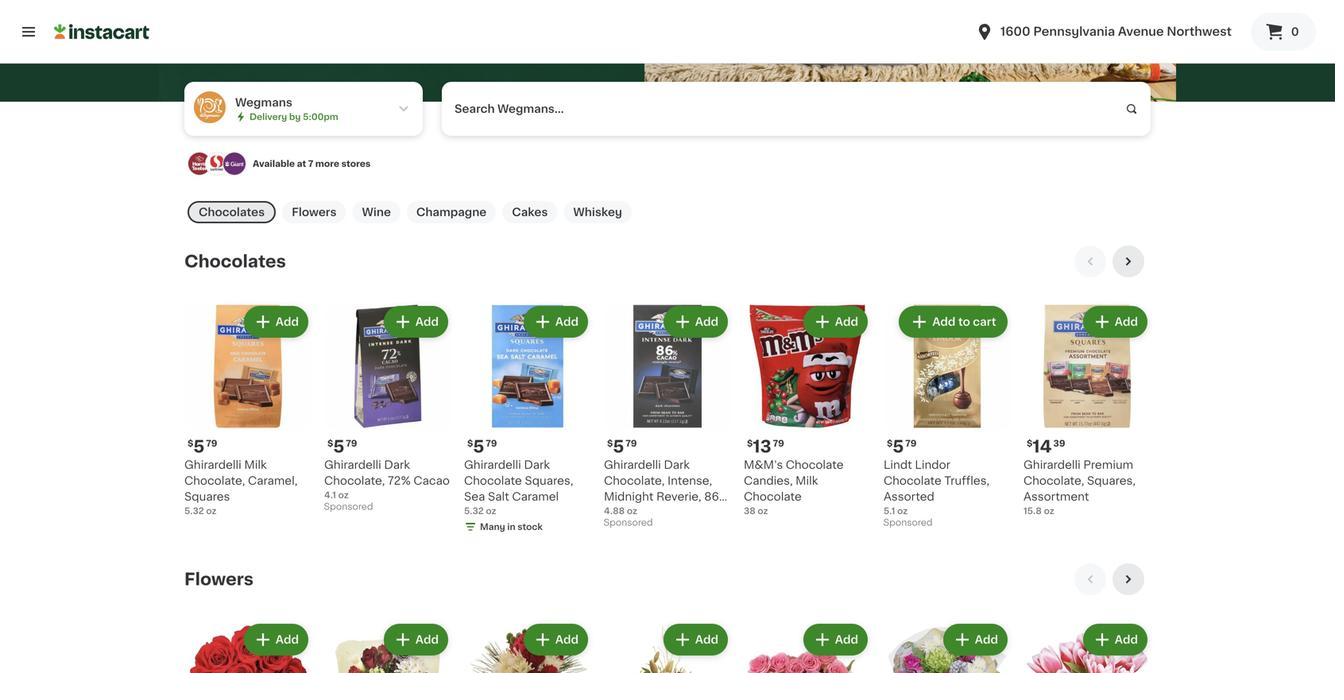 Task type: describe. For each thing, give the bounding box(es) containing it.
delivery by 5:00pm
[[250, 112, 338, 121]]

salt
[[488, 491, 509, 502]]

whiskey button
[[564, 201, 632, 223]]

m&m's chocolate candies, milk chocolate 38 oz
[[744, 459, 844, 515]]

$ for ghirardelli dark chocolate, intense, midnight reverie, 86% cacao
[[607, 439, 613, 448]]

squares, for premium
[[1087, 475, 1136, 486]]

$ 5 79 for ghirardelli milk chocolate, caramel, squares
[[188, 438, 217, 455]]

assorted
[[884, 491, 935, 502]]

oz for ghirardelli dark chocolate, 72% cacao
[[338, 491, 349, 499]]

giant food logo image
[[223, 152, 246, 176]]

many in stock
[[480, 523, 543, 531]]

14
[[1033, 438, 1052, 455]]

$ for ghirardelli dark chocolate squares, sea salt caramel
[[467, 439, 473, 448]]

39
[[1054, 439, 1065, 448]]

lindor
[[915, 459, 951, 470]]

in
[[507, 523, 516, 531]]

delivery
[[250, 112, 287, 121]]

sponsored badge image for ghirardelli dark chocolate, intense, midnight reverie, 86% cacao
[[604, 519, 652, 528]]

$ for ghirardelli dark chocolate, 72% cacao
[[327, 439, 333, 448]]

ghirardelli dark chocolate, 72% cacao 4.1 oz
[[324, 459, 450, 499]]

$ for ghirardelli milk chocolate, caramel, squares
[[188, 439, 193, 448]]

4.88 oz
[[604, 507, 637, 515]]

oz for ghirardelli milk chocolate, caramel, squares
[[206, 507, 217, 515]]

flowers button
[[282, 201, 346, 223]]

7
[[308, 159, 313, 168]]

caramel
[[512, 491, 559, 502]]

ghirardelli premium chocolate, squares, assortment 15.8 oz
[[1024, 459, 1136, 515]]

1 vertical spatial chocolates
[[184, 253, 286, 270]]

stores
[[341, 159, 371, 168]]

79 for ghirardelli dark chocolate squares, sea salt caramel
[[486, 439, 497, 448]]

5.32 inside ghirardelli dark chocolate squares, sea salt caramel 5.32 oz
[[464, 507, 484, 515]]

safeway logo image
[[205, 152, 229, 176]]

chocolate inside lindt lindor chocolate truffles, assorted 5.1 oz
[[884, 475, 942, 486]]

whiskey
[[573, 207, 622, 218]]

5 for ghirardelli dark chocolate squares, sea salt caramel
[[473, 438, 484, 455]]

5.1
[[884, 507, 895, 515]]

1600 pennsylvania avenue northwest
[[1001, 26, 1232, 37]]

$ for m&m's chocolate candies, milk chocolate
[[747, 439, 753, 448]]

intense,
[[668, 475, 712, 486]]

79 for m&m's chocolate candies, milk chocolate
[[773, 439, 784, 448]]

5 for ghirardelli dark chocolate, 72% cacao
[[333, 438, 344, 455]]

wine button
[[353, 201, 401, 223]]

item carousel region containing flowers
[[184, 563, 1151, 673]]

1600 pennsylvania avenue northwest button
[[975, 10, 1232, 54]]

available
[[253, 159, 295, 168]]

chocolate, for reverie,
[[604, 475, 665, 486]]

ghirardelli for ghirardelli dark chocolate, intense, midnight reverie, 86% cacao
[[604, 459, 661, 470]]

wegmans
[[235, 97, 292, 108]]

champagne
[[416, 207, 487, 218]]

chocolates inside chocolates button
[[199, 207, 265, 218]]

$ for ghirardelli premium chocolate, squares, assortment
[[1027, 439, 1033, 448]]

72%
[[388, 475, 411, 486]]

5.32 inside ghirardelli milk chocolate, caramel, squares 5.32 oz
[[184, 507, 204, 515]]

m&m's
[[744, 459, 783, 470]]

$ 5 79 for ghirardelli dark chocolate squares, sea salt caramel
[[467, 438, 497, 455]]

chocolate inside ghirardelli dark chocolate squares, sea salt caramel 5.32 oz
[[464, 475, 522, 486]]

ghirardelli for ghirardelli dark chocolate squares, sea salt caramel 5.32 oz
[[464, 459, 521, 470]]

search
[[455, 103, 495, 114]]

by
[[289, 112, 301, 121]]

many
[[480, 523, 505, 531]]

product group containing 13
[[744, 303, 871, 517]]

0
[[1291, 26, 1299, 37]]

4.88
[[604, 507, 625, 515]]

oz for ghirardelli premium chocolate, squares, assortment
[[1044, 507, 1055, 515]]

product group containing 14
[[1024, 303, 1151, 517]]

chocolate, for 15.8
[[1024, 475, 1084, 486]]

midnight
[[604, 491, 654, 502]]

oz for m&m's chocolate candies, milk chocolate
[[758, 507, 768, 515]]

wegmans...
[[498, 103, 564, 114]]

cacao inside ghirardelli dark chocolate, 72% cacao 4.1 oz
[[414, 475, 450, 486]]

more
[[315, 159, 339, 168]]

$ 13 79
[[747, 438, 784, 455]]

stock
[[518, 523, 543, 531]]



Task type: vqa. For each thing, say whether or not it's contained in the screenshot.
98105 dropdown button
no



Task type: locate. For each thing, give the bounding box(es) containing it.
sponsored badge image down 5.1
[[884, 519, 932, 528]]

dark up intense,
[[664, 459, 690, 470]]

5 up sea
[[473, 438, 484, 455]]

5 up lindt
[[893, 438, 904, 455]]

cacao right 72%
[[414, 475, 450, 486]]

5 for ghirardelli milk chocolate, caramel, squares
[[193, 438, 205, 455]]

pennsylvania
[[1034, 26, 1115, 37]]

3 chocolate, from the left
[[604, 475, 665, 486]]

at
[[297, 159, 306, 168]]

chocolate down candies,
[[744, 491, 802, 502]]

assortment
[[1024, 491, 1089, 502]]

5 up squares
[[193, 438, 205, 455]]

3 $ from the left
[[467, 439, 473, 448]]

oz down squares
[[206, 507, 217, 515]]

product group
[[184, 303, 312, 517], [324, 303, 451, 516], [464, 303, 591, 536], [604, 303, 731, 532], [744, 303, 871, 517], [884, 303, 1011, 532], [1024, 303, 1151, 517], [184, 621, 312, 673], [324, 621, 451, 673], [464, 621, 591, 673], [604, 621, 731, 673], [744, 621, 871, 673], [884, 621, 1011, 673], [1024, 621, 1151, 673]]

candies,
[[744, 475, 793, 486]]

oz right 5.1
[[897, 507, 908, 515]]

5 ghirardelli from the left
[[1024, 459, 1081, 470]]

$ inside the '$ 13 79'
[[747, 439, 753, 448]]

add button
[[245, 308, 307, 336], [385, 308, 447, 336], [525, 308, 587, 336], [665, 308, 726, 336], [805, 308, 866, 336], [945, 308, 1006, 336], [1085, 308, 1146, 336], [245, 625, 307, 654], [385, 625, 447, 654], [525, 625, 587, 654], [665, 625, 726, 654], [805, 625, 866, 654], [945, 625, 1006, 654], [1085, 625, 1146, 654]]

dark up caramel
[[524, 459, 550, 470]]

$ inside '$ 14 39'
[[1027, 439, 1033, 448]]

$ up m&m's
[[747, 439, 753, 448]]

milk right candies,
[[796, 475, 818, 486]]

$ 5 79 for ghirardelli dark chocolate, intense, midnight reverie, 86% cacao
[[607, 438, 637, 455]]

ghirardelli for ghirardelli milk chocolate, caramel, squares 5.32 oz
[[184, 459, 241, 470]]

3 5 from the left
[[473, 438, 484, 455]]

chocolate up assorted
[[884, 475, 942, 486]]

item carousel region containing chocolates
[[184, 246, 1151, 551]]

1 vertical spatial milk
[[796, 475, 818, 486]]

avenue
[[1118, 26, 1164, 37]]

1 $ from the left
[[188, 439, 193, 448]]

oz inside ghirardelli dark chocolate, 72% cacao 4.1 oz
[[338, 491, 349, 499]]

$ up 4.1
[[327, 439, 333, 448]]

cacao down midnight
[[604, 507, 640, 518]]

chocolate, up assortment
[[1024, 475, 1084, 486]]

truffles,
[[945, 475, 990, 486]]

northwest
[[1167, 26, 1232, 37]]

5.32 down squares
[[184, 507, 204, 515]]

$ 5 79 for ghirardelli dark chocolate, 72% cacao
[[327, 438, 357, 455]]

milk inside 'm&m's chocolate candies, milk chocolate 38 oz'
[[796, 475, 818, 486]]

dark
[[384, 459, 410, 470], [524, 459, 550, 470], [664, 459, 690, 470]]

1 horizontal spatial flowers
[[292, 207, 337, 218]]

chocolate, up 4.1
[[324, 475, 385, 486]]

0 horizontal spatial sponsored badge image
[[324, 503, 372, 512]]

4 chocolate, from the left
[[1024, 475, 1084, 486]]

sponsored badge image for lindt lindor chocolate truffles, assorted
[[884, 519, 932, 528]]

oz right 38
[[758, 507, 768, 515]]

squares, inside ghirardelli dark chocolate squares, sea salt caramel 5.32 oz
[[525, 475, 573, 486]]

5.32
[[184, 507, 204, 515], [464, 507, 484, 515]]

6 79 from the left
[[906, 439, 917, 448]]

lindt
[[884, 459, 912, 470]]

4 5 from the left
[[613, 438, 624, 455]]

79 up ghirardelli dark chocolate, 72% cacao 4.1 oz
[[346, 439, 357, 448]]

79 up ghirardelli milk chocolate, caramel, squares 5.32 oz
[[206, 439, 217, 448]]

13
[[753, 438, 772, 455]]

79 for ghirardelli dark chocolate, 72% cacao
[[346, 439, 357, 448]]

5
[[193, 438, 205, 455], [333, 438, 344, 455], [473, 438, 484, 455], [613, 438, 624, 455], [893, 438, 904, 455]]

38
[[744, 507, 756, 515]]

ghirardelli dark chocolate squares, sea salt caramel 5.32 oz
[[464, 459, 573, 515]]

7 $ from the left
[[1027, 439, 1033, 448]]

wegmans brand logo image
[[194, 91, 226, 123]]

1600
[[1001, 26, 1031, 37]]

1 item carousel region from the top
[[184, 246, 1151, 551]]

chocolate up candies,
[[786, 459, 844, 470]]

chocolate, up midnight
[[604, 475, 665, 486]]

chocolate
[[786, 459, 844, 470], [464, 475, 522, 486], [884, 475, 942, 486], [744, 491, 802, 502]]

chocolate, inside ghirardelli dark chocolate, intense, midnight reverie, 86% cacao
[[604, 475, 665, 486]]

chocolate, up squares
[[184, 475, 245, 486]]

79 for ghirardelli milk chocolate, caramel, squares
[[206, 439, 217, 448]]

ghirardelli up midnight
[[604, 459, 661, 470]]

6 $ from the left
[[887, 439, 893, 448]]

sponsored badge image down 4.88 oz
[[604, 519, 652, 528]]

$ up midnight
[[607, 439, 613, 448]]

search wegmans...
[[455, 103, 564, 114]]

5 $ from the left
[[747, 439, 753, 448]]

oz inside ghirardelli premium chocolate, squares, assortment 15.8 oz
[[1044, 507, 1055, 515]]

1 horizontal spatial cacao
[[604, 507, 640, 518]]

dark inside ghirardelli dark chocolate, 72% cacao 4.1 oz
[[384, 459, 410, 470]]

5:00pm
[[303, 112, 338, 121]]

3 ghirardelli from the left
[[464, 459, 521, 470]]

harris teeter logo image
[[188, 152, 211, 176]]

search wegmans... link
[[442, 82, 1151, 136]]

2 $ from the left
[[327, 439, 333, 448]]

0 vertical spatial chocolates
[[199, 207, 265, 218]]

1 ghirardelli from the left
[[184, 459, 241, 470]]

milk up caramel,
[[244, 459, 267, 470]]

cacao
[[414, 475, 450, 486], [604, 507, 640, 518]]

item carousel region
[[184, 246, 1151, 551], [184, 563, 1151, 673]]

ghirardelli down '$ 14 39'
[[1024, 459, 1081, 470]]

5 up 4.1
[[333, 438, 344, 455]]

caramel,
[[248, 475, 298, 486]]

chocolates down giant food logo
[[199, 207, 265, 218]]

1 vertical spatial cacao
[[604, 507, 640, 518]]

dark for intense,
[[664, 459, 690, 470]]

dark inside ghirardelli dark chocolate, intense, midnight reverie, 86% cacao
[[664, 459, 690, 470]]

cakes
[[512, 207, 548, 218]]

ghirardelli for ghirardelli premium chocolate, squares, assortment 15.8 oz
[[1024, 459, 1081, 470]]

0 vertical spatial item carousel region
[[184, 246, 1151, 551]]

flowers
[[292, 207, 337, 218], [184, 571, 254, 588]]

sponsored badge image for ghirardelli dark chocolate, 72% cacao
[[324, 503, 372, 512]]

dark inside ghirardelli dark chocolate squares, sea salt caramel 5.32 oz
[[524, 459, 550, 470]]

0 vertical spatial flowers
[[292, 207, 337, 218]]

dark for 72%
[[384, 459, 410, 470]]

oz down midnight
[[627, 507, 637, 515]]

0 button
[[1251, 13, 1316, 51]]

$
[[188, 439, 193, 448], [327, 439, 333, 448], [467, 439, 473, 448], [607, 439, 613, 448], [747, 439, 753, 448], [887, 439, 893, 448], [1027, 439, 1033, 448]]

0 vertical spatial milk
[[244, 459, 267, 470]]

4 $ from the left
[[607, 439, 613, 448]]

2 5.32 from the left
[[464, 507, 484, 515]]

0 horizontal spatial cacao
[[414, 475, 450, 486]]

oz up many
[[486, 507, 496, 515]]

chocolates down chocolates button on the left
[[184, 253, 286, 270]]

0 vertical spatial cacao
[[414, 475, 450, 486]]

oz inside ghirardelli milk chocolate, caramel, squares 5.32 oz
[[206, 507, 217, 515]]

oz for lindt lindor chocolate truffles, assorted
[[897, 507, 908, 515]]

ghirardelli inside ghirardelli premium chocolate, squares, assortment 15.8 oz
[[1024, 459, 1081, 470]]

ghirardelli milk chocolate, caramel, squares 5.32 oz
[[184, 459, 298, 515]]

5 $ 5 79 from the left
[[887, 438, 917, 455]]

$ for lindt lindor chocolate truffles, assorted
[[887, 439, 893, 448]]

$ up squares
[[188, 439, 193, 448]]

3 79 from the left
[[486, 439, 497, 448]]

oz inside 'm&m's chocolate candies, milk chocolate 38 oz'
[[758, 507, 768, 515]]

chocolate, inside ghirardelli milk chocolate, caramel, squares 5.32 oz
[[184, 475, 245, 486]]

4 79 from the left
[[626, 439, 637, 448]]

79 up ghirardelli dark chocolate squares, sea salt caramel 5.32 oz
[[486, 439, 497, 448]]

premium
[[1084, 459, 1134, 470]]

chocolate up 'salt'
[[464, 475, 522, 486]]

1 vertical spatial flowers
[[184, 571, 254, 588]]

sea
[[464, 491, 485, 502]]

1 $ 5 79 from the left
[[188, 438, 217, 455]]

5 up midnight
[[613, 438, 624, 455]]

cacao inside ghirardelli dark chocolate, intense, midnight reverie, 86% cacao
[[604, 507, 640, 518]]

2 ghirardelli from the left
[[324, 459, 381, 470]]

oz down assortment
[[1044, 507, 1055, 515]]

$ 5 79
[[188, 438, 217, 455], [327, 438, 357, 455], [467, 438, 497, 455], [607, 438, 637, 455], [887, 438, 917, 455]]

$ 5 79 up 4.1
[[327, 438, 357, 455]]

$ up lindt
[[887, 439, 893, 448]]

available at 7 more stores
[[253, 159, 371, 168]]

oz right 4.1
[[338, 491, 349, 499]]

chocolates
[[199, 207, 265, 218], [184, 253, 286, 270]]

oz inside lindt lindor chocolate truffles, assorted 5.1 oz
[[897, 507, 908, 515]]

1 vertical spatial item carousel region
[[184, 563, 1151, 673]]

chocolate, for 5.32
[[184, 475, 245, 486]]

add
[[276, 316, 299, 327], [416, 316, 439, 327], [555, 316, 579, 327], [695, 316, 719, 327], [835, 316, 858, 327], [975, 316, 998, 327], [1115, 316, 1138, 327], [276, 634, 299, 645], [416, 634, 439, 645], [555, 634, 579, 645], [695, 634, 719, 645], [835, 634, 858, 645], [975, 634, 998, 645], [1115, 634, 1138, 645]]

2 chocolate, from the left
[[324, 475, 385, 486]]

$ left "39"
[[1027, 439, 1033, 448]]

1 horizontal spatial squares,
[[1087, 475, 1136, 486]]

2 $ 5 79 from the left
[[327, 438, 357, 455]]

5 79 from the left
[[773, 439, 784, 448]]

5 for lindt lindor chocolate truffles, assorted
[[893, 438, 904, 455]]

squares,
[[525, 475, 573, 486], [1087, 475, 1136, 486]]

oz inside ghirardelli dark chocolate squares, sea salt caramel 5.32 oz
[[486, 507, 496, 515]]

1 chocolate, from the left
[[184, 475, 245, 486]]

$ 5 79 for lindt lindor chocolate truffles, assorted
[[887, 438, 917, 455]]

$ up sea
[[467, 439, 473, 448]]

79 up midnight
[[626, 439, 637, 448]]

sponsored badge image down 4.1
[[324, 503, 372, 512]]

5.32 down sea
[[464, 507, 484, 515]]

squares, up caramel
[[525, 475, 573, 486]]

ghirardelli inside ghirardelli dark chocolate, 72% cacao 4.1 oz
[[324, 459, 381, 470]]

2 5 from the left
[[333, 438, 344, 455]]

79 for lindt lindor chocolate truffles, assorted
[[906, 439, 917, 448]]

ghirardelli for ghirardelli dark chocolate, 72% cacao 4.1 oz
[[324, 459, 381, 470]]

squares, for dark
[[525, 475, 573, 486]]

oz
[[338, 491, 349, 499], [206, 507, 217, 515], [486, 507, 496, 515], [627, 507, 637, 515], [758, 507, 768, 515], [897, 507, 908, 515], [1044, 507, 1055, 515]]

flowers inside flowers button
[[292, 207, 337, 218]]

4 ghirardelli from the left
[[604, 459, 661, 470]]

cakes button
[[503, 201, 557, 223]]

15.8
[[1024, 507, 1042, 515]]

$ 5 79 up midnight
[[607, 438, 637, 455]]

milk
[[244, 459, 267, 470], [796, 475, 818, 486]]

86%
[[704, 491, 729, 502]]

2 squares, from the left
[[1087, 475, 1136, 486]]

chocolates button
[[188, 201, 276, 223]]

$ 5 79 up squares
[[188, 438, 217, 455]]

0 horizontal spatial dark
[[384, 459, 410, 470]]

dark up 72%
[[384, 459, 410, 470]]

ghirardelli inside ghirardelli dark chocolate squares, sea salt caramel 5.32 oz
[[464, 459, 521, 470]]

$ 5 79 up sea
[[467, 438, 497, 455]]

4.1
[[324, 491, 336, 499]]

1 horizontal spatial dark
[[524, 459, 550, 470]]

chocolate,
[[184, 475, 245, 486], [324, 475, 385, 486], [604, 475, 665, 486], [1024, 475, 1084, 486]]

ghirardelli up squares
[[184, 459, 241, 470]]

2 horizontal spatial sponsored badge image
[[884, 519, 932, 528]]

2 horizontal spatial dark
[[664, 459, 690, 470]]

reverie,
[[657, 491, 702, 502]]

milk inside ghirardelli milk chocolate, caramel, squares 5.32 oz
[[244, 459, 267, 470]]

0 horizontal spatial flowers
[[184, 571, 254, 588]]

0 horizontal spatial 5.32
[[184, 507, 204, 515]]

79 up lindt
[[906, 439, 917, 448]]

0 horizontal spatial milk
[[244, 459, 267, 470]]

ghirardelli dark chocolate, intense, midnight reverie, 86% cacao
[[604, 459, 729, 518]]

2 dark from the left
[[524, 459, 550, 470]]

1 horizontal spatial sponsored badge image
[[604, 519, 652, 528]]

1 squares, from the left
[[525, 475, 573, 486]]

79 inside the '$ 13 79'
[[773, 439, 784, 448]]

squares, down premium
[[1087, 475, 1136, 486]]

dark for squares,
[[524, 459, 550, 470]]

ghirardelli up 'salt'
[[464, 459, 521, 470]]

1 horizontal spatial milk
[[796, 475, 818, 486]]

squares
[[184, 491, 230, 502]]

5 5 from the left
[[893, 438, 904, 455]]

ghirardelli up 4.1
[[324, 459, 381, 470]]

1 dark from the left
[[384, 459, 410, 470]]

instacart logo image
[[54, 22, 149, 41]]

squares, inside ghirardelli premium chocolate, squares, assortment 15.8 oz
[[1087, 475, 1136, 486]]

chocolate, inside ghirardelli dark chocolate, 72% cacao 4.1 oz
[[324, 475, 385, 486]]

ghirardelli inside ghirardelli dark chocolate, intense, midnight reverie, 86% cacao
[[604, 459, 661, 470]]

3 $ 5 79 from the left
[[467, 438, 497, 455]]

2 item carousel region from the top
[[184, 563, 1151, 673]]

ghirardelli inside ghirardelli milk chocolate, caramel, squares 5.32 oz
[[184, 459, 241, 470]]

2 79 from the left
[[346, 439, 357, 448]]

3 dark from the left
[[664, 459, 690, 470]]

0 horizontal spatial squares,
[[525, 475, 573, 486]]

79 for ghirardelli dark chocolate, intense, midnight reverie, 86% cacao
[[626, 439, 637, 448]]

1 5 from the left
[[193, 438, 205, 455]]

1 5.32 from the left
[[184, 507, 204, 515]]

1 79 from the left
[[206, 439, 217, 448]]

5 for ghirardelli dark chocolate, intense, midnight reverie, 86% cacao
[[613, 438, 624, 455]]

chocolate, inside ghirardelli premium chocolate, squares, assortment 15.8 oz
[[1024, 475, 1084, 486]]

$ 14 39
[[1027, 438, 1065, 455]]

79 right 13
[[773, 439, 784, 448]]

1 horizontal spatial 5.32
[[464, 507, 484, 515]]

sponsored badge image
[[324, 503, 372, 512], [604, 519, 652, 528], [884, 519, 932, 528]]

4 $ 5 79 from the left
[[607, 438, 637, 455]]

79
[[206, 439, 217, 448], [346, 439, 357, 448], [486, 439, 497, 448], [626, 439, 637, 448], [773, 439, 784, 448], [906, 439, 917, 448]]

champagne button
[[407, 201, 496, 223]]

chocolate, for 4.1
[[324, 475, 385, 486]]

$ 5 79 up lindt
[[887, 438, 917, 455]]

lindt lindor chocolate truffles, assorted 5.1 oz
[[884, 459, 990, 515]]

wine
[[362, 207, 391, 218]]

ghirardelli
[[184, 459, 241, 470], [324, 459, 381, 470], [464, 459, 521, 470], [604, 459, 661, 470], [1024, 459, 1081, 470]]



